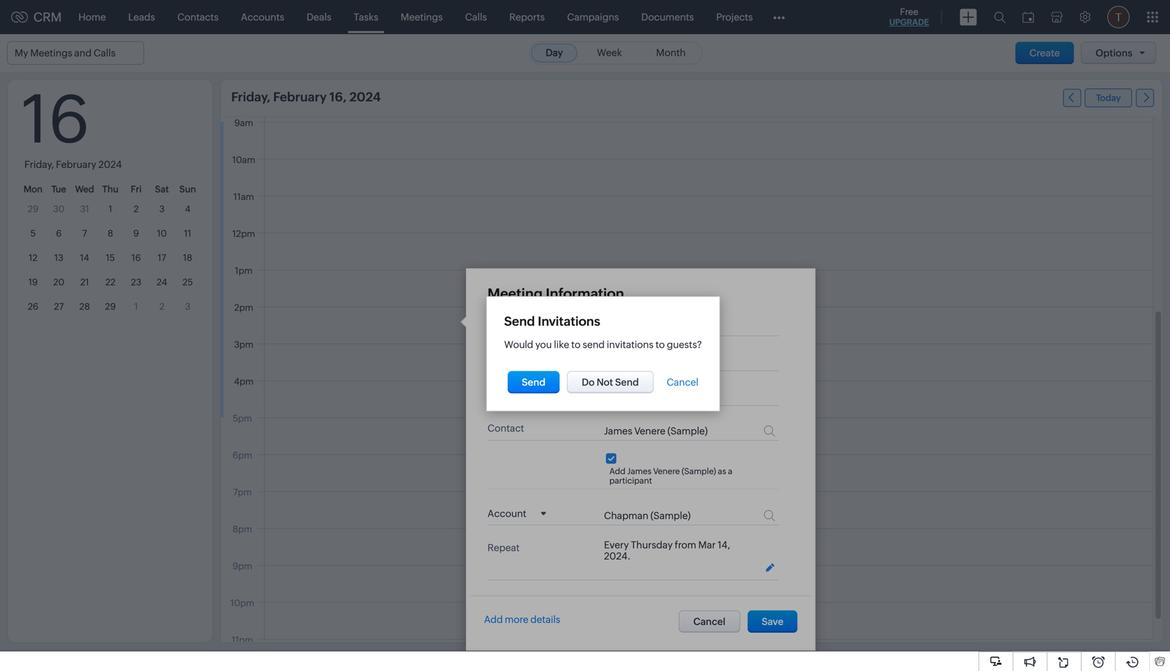 Task type: locate. For each thing, give the bounding box(es) containing it.
free upgrade
[[890, 7, 930, 27]]

16 inside 16 friday , february 2024
[[22, 81, 90, 157]]

0 vertical spatial 3
[[159, 204, 165, 214]]

like
[[554, 339, 570, 350]]

0 horizontal spatial add
[[484, 614, 503, 625]]

29 down mon on the left of the page
[[28, 204, 38, 214]]

create menu image
[[960, 9, 978, 25]]

1 horizontal spatial meetings
[[401, 12, 443, 23]]

1 horizontal spatial calls
[[465, 12, 487, 23]]

0 vertical spatial calls
[[465, 12, 487, 23]]

add
[[610, 467, 626, 476], [484, 614, 503, 625]]

search element
[[986, 0, 1015, 34]]

1 horizontal spatial 3
[[185, 301, 191, 312]]

calls
[[465, 12, 487, 23], [94, 47, 116, 59]]

deals link
[[296, 0, 343, 34]]

fri
[[131, 184, 142, 194]]

0 horizontal spatial 16
[[22, 81, 90, 157]]

2024 inside 16 friday , february 2024
[[98, 159, 122, 170]]

meetings right the my
[[30, 47, 72, 59]]

add for add more details
[[484, 614, 503, 625]]

crm link
[[11, 10, 62, 24]]

leads
[[128, 12, 155, 23]]

8pm
[[233, 524, 252, 535]]

1 vertical spatial 2
[[160, 301, 165, 312]]

profile image
[[1108, 6, 1130, 28]]

10
[[157, 228, 167, 239]]

add left james
[[610, 467, 626, 476]]

meetings
[[401, 12, 443, 23], [30, 47, 72, 59]]

2024 right 16,
[[350, 90, 381, 104]]

to right like
[[572, 339, 581, 350]]

reports link
[[499, 0, 556, 34]]

every thursday from mar 14, 2024.
[[604, 539, 731, 562]]

details
[[531, 614, 561, 625]]

options
[[1096, 47, 1133, 59]]

would you like to send invitations to guests?
[[505, 339, 703, 350]]

0 horizontal spatial meetings
[[30, 47, 72, 59]]

2024
[[350, 90, 381, 104], [98, 159, 122, 170]]

23
[[131, 277, 142, 288]]

None text field
[[604, 426, 716, 437], [604, 510, 716, 521], [604, 426, 716, 437], [604, 510, 716, 521]]

accounts
[[241, 12, 285, 23]]

1
[[109, 204, 112, 214], [134, 301, 138, 312]]

2024.
[[604, 550, 631, 562]]

friday, february 16, 2024
[[231, 90, 381, 104]]

send invitations
[[505, 314, 601, 328]]

day link
[[531, 44, 578, 62]]

1 vertical spatial meetings
[[30, 47, 72, 59]]

0 vertical spatial 29
[[28, 204, 38, 214]]

meetings left calls link
[[401, 12, 443, 23]]

participants
[[488, 353, 542, 364]]

16 up ,
[[22, 81, 90, 157]]

venere
[[654, 467, 680, 476]]

week link
[[583, 44, 637, 62]]

send
[[505, 314, 535, 328]]

to
[[572, 339, 581, 350], [656, 339, 665, 350]]

projects
[[717, 12, 753, 23]]

and
[[74, 47, 92, 59]]

add inside the add james venere (sample) as a participant
[[610, 467, 626, 476]]

27
[[54, 301, 64, 312]]

0 horizontal spatial 1
[[109, 204, 112, 214]]

1 vertical spatial 3
[[185, 301, 191, 312]]

profile element
[[1100, 0, 1139, 34]]

my
[[15, 47, 28, 59]]

2024 up thu
[[98, 159, 122, 170]]

1 horizontal spatial 16
[[132, 253, 141, 263]]

1 down 23
[[134, 301, 138, 312]]

1 down thu
[[109, 204, 112, 214]]

add for add james venere (sample) as a participant
[[610, 467, 626, 476]]

None button
[[508, 371, 560, 393], [567, 371, 654, 393], [679, 611, 741, 633], [748, 611, 798, 633], [508, 371, 560, 393], [567, 371, 654, 393], [679, 611, 741, 633], [748, 611, 798, 633]]

1 horizontal spatial february
[[273, 90, 327, 104]]

1pm
[[235, 266, 253, 276]]

today link
[[1086, 89, 1133, 107]]

21
[[80, 277, 89, 288]]

wed
[[75, 184, 94, 194]]

campaigns link
[[556, 0, 631, 34]]

11
[[184, 228, 192, 239]]

1 horizontal spatial 1
[[134, 301, 138, 312]]

mar
[[699, 539, 716, 550]]

25
[[183, 277, 193, 288]]

search image
[[995, 11, 1006, 23]]

more
[[505, 614, 529, 625]]

1 vertical spatial add
[[484, 614, 503, 625]]

1 horizontal spatial to
[[656, 339, 665, 350]]

create menu element
[[952, 0, 986, 34]]

cancel link
[[667, 377, 699, 388]]

february right ,
[[56, 159, 96, 170]]

add left more
[[484, 614, 503, 625]]

to left guests?
[[656, 339, 665, 350]]

2
[[134, 204, 139, 214], [160, 301, 165, 312]]

0 vertical spatial 2
[[134, 204, 139, 214]]

0 vertical spatial 2024
[[350, 90, 381, 104]]

11am
[[234, 192, 254, 202]]

calls right the and
[[94, 47, 116, 59]]

0 vertical spatial add
[[610, 467, 626, 476]]

7pm
[[233, 487, 252, 498]]

1 horizontal spatial add
[[610, 467, 626, 476]]

2 down 24 in the top of the page
[[160, 301, 165, 312]]

0 horizontal spatial calls
[[94, 47, 116, 59]]

0 vertical spatial 16
[[22, 81, 90, 157]]

2 down 'fri'
[[134, 204, 139, 214]]

calls link
[[454, 0, 499, 34]]

1 horizontal spatial 29
[[105, 301, 116, 312]]

1 vertical spatial 16
[[132, 253, 141, 263]]

16 up 23
[[132, 253, 141, 263]]

campaigns
[[568, 12, 619, 23]]

0 horizontal spatial 3
[[159, 204, 165, 214]]

week
[[597, 47, 623, 58]]

14
[[80, 253, 89, 263]]

0 horizontal spatial to
[[572, 339, 581, 350]]

3 down '25'
[[185, 301, 191, 312]]

1 vertical spatial 29
[[105, 301, 116, 312]]

my meetings and calls
[[15, 47, 116, 59]]

from
[[675, 539, 697, 550]]

contacts
[[177, 12, 219, 23]]

0 horizontal spatial february
[[56, 159, 96, 170]]

9
[[133, 228, 139, 239]]

meetings link
[[390, 0, 454, 34]]

host
[[488, 318, 509, 329]]

29 down 22
[[105, 301, 116, 312]]

12
[[29, 253, 37, 263]]

1 vertical spatial 2024
[[98, 159, 122, 170]]

3 down sat at the left top of page
[[159, 204, 165, 214]]

calls left reports
[[465, 12, 487, 23]]

15
[[106, 253, 115, 263]]

invitations
[[607, 339, 654, 350]]

0 horizontal spatial 2
[[134, 204, 139, 214]]

day
[[546, 47, 563, 58]]

16 for 16
[[132, 253, 141, 263]]

1 vertical spatial february
[[56, 159, 96, 170]]

cancel
[[667, 377, 699, 388]]

related
[[488, 388, 522, 399]]

documents link
[[631, 0, 706, 34]]

0 horizontal spatial 2024
[[98, 159, 122, 170]]

guests?
[[667, 339, 703, 350]]

thursday
[[631, 539, 673, 550]]

february left 16,
[[273, 90, 327, 104]]



Task type: describe. For each thing, give the bounding box(es) containing it.
add more details
[[484, 614, 561, 625]]

tasks
[[354, 12, 379, 23]]

friday
[[24, 159, 51, 170]]

would
[[505, 339, 534, 350]]

friday,
[[231, 90, 271, 104]]

5
[[30, 228, 36, 239]]

13
[[54, 253, 63, 263]]

accounts link
[[230, 0, 296, 34]]

2pm
[[234, 302, 254, 313]]

today
[[1097, 93, 1122, 103]]

contact
[[488, 423, 525, 434]]

22
[[105, 277, 116, 288]]

0 vertical spatial 1
[[109, 204, 112, 214]]

7
[[82, 228, 87, 239]]

projects link
[[706, 0, 765, 34]]

11pm
[[232, 635, 253, 645]]

invitations
[[538, 314, 601, 328]]

1 horizontal spatial 2
[[160, 301, 165, 312]]

tue
[[51, 184, 66, 194]]

16 friday , february 2024
[[22, 81, 122, 170]]

send
[[583, 339, 605, 350]]

logo image
[[11, 12, 28, 23]]

contacts link
[[166, 0, 230, 34]]

17
[[158, 253, 166, 263]]

repeat
[[488, 542, 520, 553]]

home
[[78, 12, 106, 23]]

6
[[56, 228, 62, 239]]

related to
[[488, 388, 535, 399]]

upgrade
[[890, 17, 930, 27]]

february inside 16 friday , february 2024
[[56, 159, 96, 170]]

4pm
[[234, 376, 254, 387]]

a
[[728, 467, 733, 476]]

sun
[[179, 184, 196, 194]]

documents
[[642, 12, 694, 23]]

every
[[604, 539, 629, 550]]

add more details link
[[484, 614, 561, 625]]

4
[[185, 204, 191, 214]]

24
[[157, 277, 167, 288]]

9am
[[235, 118, 253, 128]]

18
[[183, 253, 192, 263]]

19
[[28, 277, 38, 288]]

16,
[[330, 90, 347, 104]]

james
[[628, 467, 652, 476]]

31
[[80, 204, 89, 214]]

1 to from the left
[[572, 339, 581, 350]]

1 vertical spatial calls
[[94, 47, 116, 59]]

leads link
[[117, 0, 166, 34]]

0 vertical spatial february
[[273, 90, 327, 104]]

meeting
[[488, 286, 543, 302]]

deals
[[307, 12, 332, 23]]

10am
[[232, 155, 255, 165]]

28
[[79, 301, 90, 312]]

free
[[901, 7, 919, 17]]

0 vertical spatial meetings
[[401, 12, 443, 23]]

month
[[657, 47, 686, 58]]

2 to from the left
[[656, 339, 665, 350]]

create
[[1030, 47, 1061, 59]]

5pm
[[233, 413, 252, 424]]

1 horizontal spatial 2024
[[350, 90, 381, 104]]

6pm
[[233, 450, 252, 461]]

meeting information
[[488, 286, 625, 302]]

information
[[546, 286, 625, 302]]

26
[[28, 301, 38, 312]]

16 for 16 friday , february 2024
[[22, 81, 90, 157]]

to
[[524, 388, 535, 399]]

14,
[[718, 539, 731, 550]]

home link
[[67, 0, 117, 34]]

participant
[[610, 476, 652, 485]]

(sample)
[[682, 467, 717, 476]]

12pm
[[233, 229, 255, 239]]

0 horizontal spatial 29
[[28, 204, 38, 214]]

20
[[53, 277, 65, 288]]

month link
[[642, 44, 701, 62]]

3pm
[[234, 339, 254, 350]]

10pm
[[231, 598, 255, 608]]

9pm
[[233, 561, 252, 572]]

1 vertical spatial 1
[[134, 301, 138, 312]]

mon
[[24, 184, 43, 194]]



Task type: vqa. For each thing, say whether or not it's contained in the screenshot.


